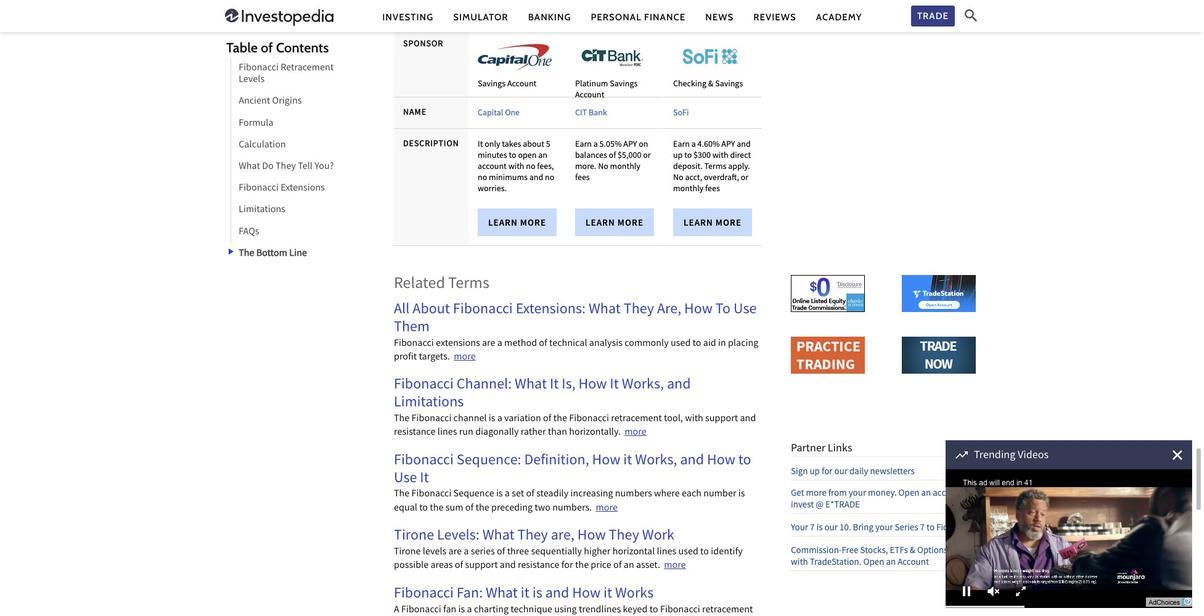 Task type: describe. For each thing, give the bounding box(es) containing it.
disclosure
[[724, 3, 762, 17]]

method
[[505, 337, 537, 351]]

what for fibonacci channel: what it is, how it works, and limitations the fibonacci channel is a variation of the fibonacci retracement tool, with support and resistance lines run diagonally rather than horizontally.
[[515, 375, 547, 397]]

fibonacci retracement levels link
[[231, 58, 357, 91]]

calculation link
[[231, 135, 286, 157]]

the bottom line link
[[231, 243, 307, 265]]

an
[[624, 559, 634, 574]]

horizontal
[[613, 545, 655, 560]]

how inside tirone levels: what they are, how they work tirone levels are a series of three sequentially higher horizontal lines used to identify possible areas of support and resistance for the price of an asset.
[[578, 526, 606, 548]]

what inside all about fibonacci extensions: what they are, how to use them fibonacci extensions are a method of technical analysis commonly used to aid in placing profit targets.
[[589, 299, 621, 321]]

retracement
[[281, 61, 334, 76]]

the inside fibonacci sequence: definition, how it works, and how to use it the fibonacci sequence is a set of steadily increasing numbers where each number is equal to the sum of the preceding two numbers.
[[394, 487, 410, 502]]

what for tirone levels: what they are, how they work tirone levels are a series of three sequentially higher horizontal lines used to identify possible areas of support and resistance for the price of an asset.
[[483, 526, 515, 548]]

line
[[289, 246, 307, 261]]

tell
[[298, 160, 313, 174]]

and right with
[[740, 412, 756, 427]]

each
[[682, 487, 702, 502]]

the inside tirone levels: what they are, how they work tirone levels are a series of three sequentially higher horizontal lines used to identify possible areas of support and resistance for the price of an asset.
[[575, 559, 589, 574]]

0 horizontal spatial it
[[521, 583, 530, 606]]

tirone levels: what they are, how they work link
[[394, 526, 762, 548]]

fibonacci extensions link
[[231, 178, 325, 200]]

name
[[403, 106, 427, 120]]

fibonacci down targets.
[[394, 375, 454, 397]]

works, inside fibonacci sequence: definition, how it works, and how to use it the fibonacci sequence is a set of steadily increasing numbers where each number is equal to the sum of the preceding two numbers.
[[635, 450, 678, 472]]

fibonacci channel: what it is, how it works, and limitations link
[[394, 375, 762, 415]]

channel:
[[457, 375, 512, 397]]

the bottom line
[[239, 246, 307, 261]]

unmute button group
[[981, 582, 1008, 601]]

higher
[[584, 545, 611, 560]]

support inside fibonacci channel: what it is, how it works, and limitations the fibonacci channel is a variation of the fibonacci retracement tool, with support and resistance lines run diagonally rather than horizontally.
[[706, 412, 738, 427]]

personal
[[591, 11, 642, 23]]

academy
[[817, 11, 863, 23]]

horizontally.
[[569, 426, 621, 441]]

tool,
[[664, 412, 683, 427]]

rather
[[521, 426, 546, 441]]

more link for they
[[664, 559, 686, 574]]

sponsor
[[403, 38, 444, 51]]

more for extensions:
[[454, 350, 476, 365]]

preceding
[[492, 501, 533, 516]]

fibonacci up equal
[[394, 450, 454, 472]]

formula link
[[231, 113, 274, 135]]

reviews link
[[754, 11, 797, 24]]

formula
[[239, 116, 274, 131]]

more for they
[[664, 559, 686, 574]]

limitations inside fibonacci channel: what it is, how it works, and limitations the fibonacci channel is a variation of the fibonacci retracement tool, with support and resistance lines run diagonally rather than horizontally.
[[394, 392, 464, 415]]

series
[[471, 545, 495, 560]]

placing
[[728, 337, 759, 351]]

advertiser disclosure
[[686, 3, 762, 17]]

fibonacci channel: what it is, how it works, and limitations the fibonacci channel is a variation of the fibonacci retracement tool, with support and resistance lines run diagonally rather than horizontally.
[[394, 375, 756, 441]]

work
[[643, 526, 675, 548]]

fibonacci fan: what it is and how it works
[[394, 583, 654, 606]]

terms
[[448, 273, 490, 297]]

more link for it
[[625, 426, 647, 441]]

banking
[[528, 11, 571, 23]]

investopedia homepage image
[[225, 7, 334, 27]]

all
[[394, 299, 410, 321]]

works
[[616, 583, 654, 606]]

fibonacci down all
[[394, 337, 434, 351]]

extensions
[[281, 181, 325, 196]]

use for fibonacci sequence: definition, how it works, and how to use it
[[394, 468, 417, 490]]

variation
[[505, 412, 541, 427]]

of inside all about fibonacci extensions: what they are, how to use them fibonacci extensions are a method of technical analysis commonly used to aid in placing profit targets.
[[539, 337, 548, 351]]

fibonacci sequence: definition, how it works, and how to use it link
[[394, 450, 762, 490]]

trending
[[975, 448, 1016, 464]]

areas
[[431, 559, 453, 574]]

limitations inside 'link'
[[239, 203, 286, 218]]

and down for
[[546, 583, 570, 606]]

run
[[459, 426, 474, 441]]

asset.
[[636, 559, 661, 574]]

is inside fibonacci channel: what it is, how it works, and limitations the fibonacci channel is a variation of the fibonacci retracement tool, with support and resistance lines run diagonally rather than horizontally.
[[489, 412, 496, 427]]

is right 'number'
[[739, 487, 745, 502]]

simulator
[[453, 11, 509, 23]]

used inside tirone levels: what they are, how they work tirone levels are a series of three sequentially higher horizontal lines used to identify possible areas of support and resistance for the price of an asset.
[[679, 545, 699, 560]]

extensions:
[[516, 299, 586, 321]]

trade link
[[912, 5, 955, 27]]

fibonacci down terms
[[453, 299, 513, 321]]

sequentially
[[531, 545, 582, 560]]

lines inside tirone levels: what they are, how they work tirone levels are a series of three sequentially higher horizontal lines used to identify possible areas of support and resistance for the price of an asset.
[[657, 545, 677, 560]]

are,
[[551, 526, 575, 548]]

more link for extensions:
[[454, 350, 476, 365]]

works, inside fibonacci channel: what it is, how it works, and limitations the fibonacci channel is a variation of the fibonacci retracement tool, with support and resistance lines run diagonally rather than horizontally.
[[622, 375, 664, 397]]

how up 'number'
[[707, 450, 736, 472]]

to inside tirone levels: what they are, how they work tirone levels are a series of three sequentially higher horizontal lines used to identify possible areas of support and resistance for the price of an asset.
[[701, 545, 709, 560]]

numbers
[[615, 487, 652, 502]]

personal finance
[[591, 11, 686, 23]]

they inside all about fibonacci extensions: what they are, how to use them fibonacci extensions are a method of technical analysis commonly used to aid in placing profit targets.
[[624, 299, 654, 321]]

identify
[[711, 545, 743, 560]]

description
[[403, 137, 459, 151]]

diagonally
[[476, 426, 519, 441]]

how down horizontally.
[[592, 450, 621, 472]]

price
[[591, 559, 612, 574]]

more for how
[[596, 501, 618, 516]]

increasing
[[571, 487, 613, 502]]

a inside fibonacci sequence: definition, how it works, and how to use it the fibonacci sequence is a set of steadily increasing numbers where each number is equal to the sum of the preceding two numbers.
[[505, 487, 510, 502]]

are,
[[657, 299, 682, 321]]

academy link
[[817, 11, 863, 24]]

1 tirone from the top
[[394, 526, 434, 548]]

of right table
[[261, 39, 273, 56]]

the inside fibonacci channel: what it is, how it works, and limitations the fibonacci channel is a variation of the fibonacci retracement tool, with support and resistance lines run diagonally rather than horizontally.
[[394, 412, 410, 427]]

partner
[[791, 441, 826, 458]]

sum
[[446, 501, 464, 516]]

of left an
[[614, 559, 622, 574]]

two
[[535, 501, 551, 516]]

table
[[226, 39, 258, 56]]

fibonacci inside fibonacci extensions link
[[239, 181, 279, 196]]

a inside tirone levels: what they are, how they work tirone levels are a series of three sequentially higher horizontal lines used to identify possible areas of support and resistance for the price of an asset.
[[464, 545, 469, 560]]

videos
[[1018, 448, 1049, 464]]

and inside tirone levels: what they are, how they work tirone levels are a series of three sequentially higher horizontal lines used to identify possible areas of support and resistance for the price of an asset.
[[500, 559, 516, 574]]

of right the areas
[[455, 559, 463, 574]]

than
[[548, 426, 567, 441]]

of inside fibonacci channel: what it is, how it works, and limitations the fibonacci channel is a variation of the fibonacci retracement tool, with support and resistance lines run diagonally rather than horizontally.
[[543, 412, 552, 427]]

and inside fibonacci sequence: definition, how it works, and how to use it the fibonacci sequence is a set of steadily increasing numbers where each number is equal to the sum of the preceding two numbers.
[[681, 450, 704, 472]]

trending image
[[956, 451, 968, 459]]

close image
[[1173, 450, 1183, 460]]

table of contents
[[226, 39, 329, 56]]

fibonacci inside fibonacci retracement levels
[[239, 61, 279, 76]]

commonly
[[625, 337, 669, 351]]

1 horizontal spatial it
[[550, 375, 559, 397]]

news
[[706, 11, 734, 23]]

fibonacci left run
[[412, 412, 452, 427]]

retracement
[[611, 412, 662, 427]]

fibonacci right than
[[569, 412, 609, 427]]

they up an
[[609, 526, 640, 548]]

it inside fibonacci sequence: definition, how it works, and how to use it the fibonacci sequence is a set of steadily increasing numbers where each number is equal to the sum of the preceding two numbers.
[[624, 450, 632, 472]]

definition,
[[525, 450, 589, 472]]



Task type: locate. For each thing, give the bounding box(es) containing it.
to inside all about fibonacci extensions: what they are, how to use them fibonacci extensions are a method of technical analysis commonly used to aid in placing profit targets.
[[693, 337, 702, 351]]

more right numbers. on the bottom left
[[596, 501, 618, 516]]

fibonacci
[[239, 61, 279, 76], [239, 181, 279, 196], [453, 299, 513, 321], [394, 337, 434, 351], [394, 375, 454, 397], [412, 412, 452, 427], [569, 412, 609, 427], [394, 450, 454, 472], [412, 487, 452, 502], [394, 583, 454, 606]]

support up fan:
[[465, 559, 498, 574]]

0 horizontal spatial are
[[449, 545, 462, 560]]

levels
[[423, 545, 447, 560]]

number
[[704, 487, 737, 502]]

what
[[239, 160, 260, 174], [589, 299, 621, 321], [515, 375, 547, 397], [483, 526, 515, 548], [486, 583, 518, 606]]

aid
[[704, 337, 717, 351]]

2 vertical spatial the
[[394, 487, 410, 502]]

the right "rather" at the left bottom of page
[[554, 412, 567, 427]]

resistance inside fibonacci channel: what it is, how it works, and limitations the fibonacci channel is a variation of the fibonacci retracement tool, with support and resistance lines run diagonally rather than horizontally.
[[394, 426, 436, 441]]

what for fibonacci fan: what it is and how it works
[[486, 583, 518, 606]]

of right method
[[539, 337, 548, 351]]

search image
[[965, 9, 978, 22]]

0 vertical spatial used
[[671, 337, 691, 351]]

fibonacci up "limitations" 'link'
[[239, 181, 279, 196]]

numbers.
[[553, 501, 592, 516]]

1 vertical spatial use
[[394, 468, 417, 490]]

works, up the "retracement"
[[622, 375, 664, 397]]

more right asset.
[[664, 559, 686, 574]]

0 horizontal spatial lines
[[438, 426, 457, 441]]

of left three
[[497, 545, 505, 560]]

0 vertical spatial support
[[706, 412, 738, 427]]

how
[[685, 299, 713, 321], [579, 375, 607, 397], [592, 450, 621, 472], [707, 450, 736, 472], [578, 526, 606, 548], [573, 583, 601, 606]]

2 horizontal spatial it
[[624, 450, 632, 472]]

to
[[716, 299, 731, 321]]

advertisement element
[[469, 28, 566, 246], [566, 28, 664, 246], [664, 28, 762, 246], [791, 275, 865, 312], [902, 275, 976, 312], [791, 337, 865, 374], [902, 337, 976, 374], [791, 462, 976, 483], [791, 483, 976, 518], [791, 518, 976, 541], [791, 541, 976, 575]]

resistance inside tirone levels: what they are, how they work tirone levels are a series of three sequentially higher horizontal lines used to identify possible areas of support and resistance for the price of an asset.
[[518, 559, 560, 574]]

levels
[[239, 73, 265, 88]]

are inside tirone levels: what they are, how they work tirone levels are a series of three sequentially higher horizontal lines used to identify possible areas of support and resistance for the price of an asset.
[[449, 545, 462, 560]]

ancient
[[239, 95, 270, 109]]

personal finance link
[[591, 11, 686, 24]]

channel
[[454, 412, 487, 427]]

1 horizontal spatial it
[[604, 583, 613, 606]]

0 horizontal spatial it
[[420, 468, 429, 490]]

what up variation
[[515, 375, 547, 397]]

1 vertical spatial lines
[[657, 545, 677, 560]]

and up each
[[681, 450, 704, 472]]

how right the "is,"
[[579, 375, 607, 397]]

what inside tirone levels: what they are, how they work tirone levels are a series of three sequentially higher horizontal lines used to identify possible areas of support and resistance for the price of an asset.
[[483, 526, 515, 548]]

calculation
[[239, 138, 286, 153]]

1 vertical spatial are
[[449, 545, 462, 560]]

use inside all about fibonacci extensions: what they are, how to use them fibonacci extensions are a method of technical analysis commonly used to aid in placing profit targets.
[[734, 299, 757, 321]]

1 vertical spatial resistance
[[518, 559, 560, 574]]

support right with
[[706, 412, 738, 427]]

what right fan:
[[486, 583, 518, 606]]

limitations link
[[231, 200, 286, 222]]

more link left tool,
[[625, 426, 647, 441]]

it left works
[[604, 583, 613, 606]]

links
[[828, 441, 853, 458]]

limitations down targets.
[[394, 392, 464, 415]]

sequence:
[[457, 450, 522, 472]]

what up analysis
[[589, 299, 621, 321]]

0 vertical spatial limitations
[[239, 203, 286, 218]]

works, up "where" on the right of the page
[[635, 450, 678, 472]]

it inside fibonacci sequence: definition, how it works, and how to use it the fibonacci sequence is a set of steadily increasing numbers where each number is equal to the sum of the preceding two numbers.
[[420, 468, 429, 490]]

more for it
[[625, 426, 647, 441]]

resistance
[[394, 426, 436, 441], [518, 559, 560, 574]]

you?
[[315, 160, 334, 174]]

fibonacci left sequence
[[412, 487, 452, 502]]

a left set
[[505, 487, 510, 502]]

they inside what do they tell you? link
[[276, 160, 296, 174]]

fibonacci retracement levels
[[239, 61, 334, 88]]

more right targets.
[[454, 350, 476, 365]]

more link right asset.
[[664, 559, 686, 574]]

1 horizontal spatial limitations
[[394, 392, 464, 415]]

the left sum
[[430, 501, 444, 516]]

use up equal
[[394, 468, 417, 490]]

of right set
[[526, 487, 535, 502]]

sequence
[[454, 487, 494, 502]]

are right levels
[[449, 545, 462, 560]]

analysis
[[589, 337, 623, 351]]

do
[[262, 160, 274, 174]]

to
[[693, 337, 702, 351], [739, 450, 752, 472], [420, 501, 428, 516], [701, 545, 709, 560]]

they down two
[[518, 526, 548, 548]]

1 horizontal spatial are
[[482, 337, 496, 351]]

contents
[[276, 39, 329, 56]]

0 vertical spatial resistance
[[394, 426, 436, 441]]

is,
[[562, 375, 576, 397]]

lines left run
[[438, 426, 457, 441]]

limitations up faqs
[[239, 203, 286, 218]]

it up numbers
[[624, 450, 632, 472]]

fibonacci fan: what it is and how it works link
[[394, 583, 762, 606]]

what inside fibonacci channel: what it is, how it works, and limitations the fibonacci channel is a variation of the fibonacci retracement tool, with support and resistance lines run diagonally rather than horizontally.
[[515, 375, 547, 397]]

fibonacci down table
[[239, 61, 279, 76]]

ancient origins
[[239, 95, 302, 109]]

2 tirone from the top
[[394, 545, 421, 560]]

a left method
[[498, 337, 503, 351]]

0 horizontal spatial use
[[394, 468, 417, 490]]

how left the to
[[685, 299, 713, 321]]

video player application
[[946, 469, 1193, 608]]

how down the price
[[573, 583, 601, 606]]

0 horizontal spatial support
[[465, 559, 498, 574]]

what down preceding
[[483, 526, 515, 548]]

the
[[554, 412, 567, 427], [430, 501, 444, 516], [476, 501, 490, 516], [575, 559, 589, 574]]

all about fibonacci extensions: what they are, how to use them link
[[394, 299, 762, 339]]

related terms
[[394, 273, 490, 297]]

bottom
[[256, 246, 287, 261]]

more link right targets.
[[454, 350, 476, 365]]

2 horizontal spatial it
[[610, 375, 619, 397]]

it
[[624, 450, 632, 472], [521, 583, 530, 606], [604, 583, 613, 606]]

a
[[498, 337, 503, 351], [498, 412, 503, 427], [505, 487, 510, 502], [464, 545, 469, 560]]

investing
[[383, 11, 434, 23]]

used right work
[[679, 545, 699, 560]]

profit
[[394, 350, 417, 365]]

used
[[671, 337, 691, 351], [679, 545, 699, 560]]

0 vertical spatial use
[[734, 299, 757, 321]]

they left are,
[[624, 299, 654, 321]]

them
[[394, 317, 430, 339]]

three
[[507, 545, 529, 560]]

of right sum
[[466, 501, 474, 516]]

partner links
[[791, 441, 853, 458]]

limitations
[[239, 203, 286, 218], [394, 392, 464, 415]]

where
[[654, 487, 680, 502]]

advertiser disclosure button
[[686, 0, 762, 21]]

and up tool,
[[667, 375, 691, 397]]

simulator link
[[453, 11, 509, 24]]

with
[[685, 412, 704, 427]]

use inside fibonacci sequence: definition, how it works, and how to use it the fibonacci sequence is a set of steadily increasing numbers where each number is equal to the sum of the preceding two numbers.
[[394, 468, 417, 490]]

is right 'channel'
[[489, 412, 496, 427]]

extensions
[[436, 337, 480, 351]]

they right "do"
[[276, 160, 296, 174]]

are
[[482, 337, 496, 351], [449, 545, 462, 560]]

1 vertical spatial the
[[394, 412, 410, 427]]

more left tool,
[[625, 426, 647, 441]]

used left aid
[[671, 337, 691, 351]]

0 horizontal spatial limitations
[[239, 203, 286, 218]]

what left "do"
[[239, 160, 260, 174]]

how right are,
[[578, 526, 606, 548]]

1 horizontal spatial resistance
[[518, 559, 560, 574]]

a inside fibonacci channel: what it is, how it works, and limitations the fibonacci channel is a variation of the fibonacci retracement tool, with support and resistance lines run diagonally rather than horizontally.
[[498, 412, 503, 427]]

it up the "retracement"
[[610, 375, 619, 397]]

fibonacci down possible
[[394, 583, 454, 606]]

fibonacci sequence: definition, how it works, and how to use it the fibonacci sequence is a set of steadily increasing numbers where each number is equal to the sum of the preceding two numbers.
[[394, 450, 752, 516]]

more link for how
[[596, 501, 618, 516]]

lines right horizontal
[[657, 545, 677, 560]]

resistance left for
[[518, 559, 560, 574]]

a left variation
[[498, 412, 503, 427]]

targets.
[[419, 350, 450, 365]]

0 horizontal spatial resistance
[[394, 426, 436, 441]]

the inside 'link'
[[239, 246, 254, 261]]

banking link
[[528, 11, 571, 24]]

a inside all about fibonacci extensions: what they are, how to use them fibonacci extensions are a method of technical analysis commonly used to aid in placing profit targets.
[[498, 337, 503, 351]]

ancient origins link
[[231, 91, 302, 113]]

0 vertical spatial works,
[[622, 375, 664, 397]]

and right series
[[500, 559, 516, 574]]

it left the "is,"
[[550, 375, 559, 397]]

use right the to
[[734, 299, 757, 321]]

is left set
[[496, 487, 503, 502]]

trending videos
[[975, 448, 1049, 464]]

are right extensions
[[482, 337, 496, 351]]

reviews
[[754, 11, 797, 23]]

tirone left levels
[[394, 545, 421, 560]]

1 vertical spatial works,
[[635, 450, 678, 472]]

they
[[276, 160, 296, 174], [624, 299, 654, 321], [518, 526, 548, 548], [609, 526, 640, 548]]

1 vertical spatial limitations
[[394, 392, 464, 415]]

it down three
[[521, 583, 530, 606]]

1 vertical spatial support
[[465, 559, 498, 574]]

tirone down equal
[[394, 526, 434, 548]]

resistance left run
[[394, 426, 436, 441]]

investing link
[[383, 11, 434, 24]]

how inside all about fibonacci extensions: what they are, how to use them fibonacci extensions are a method of technical analysis commonly used to aid in placing profit targets.
[[685, 299, 713, 321]]

0 vertical spatial lines
[[438, 426, 457, 441]]

1 horizontal spatial use
[[734, 299, 757, 321]]

of right variation
[[543, 412, 552, 427]]

the right sum
[[476, 501, 490, 516]]

what do they tell you?
[[239, 160, 334, 174]]

0 vertical spatial the
[[239, 246, 254, 261]]

are inside all about fibonacci extensions: what they are, how to use them fibonacci extensions are a method of technical analysis commonly used to aid in placing profit targets.
[[482, 337, 496, 351]]

a left series
[[464, 545, 469, 560]]

1 horizontal spatial support
[[706, 412, 738, 427]]

for
[[562, 559, 573, 574]]

1 horizontal spatial lines
[[657, 545, 677, 560]]

1 vertical spatial used
[[679, 545, 699, 560]]

finance
[[645, 11, 686, 23]]

possible
[[394, 559, 429, 574]]

it left sequence
[[420, 468, 429, 490]]

levels:
[[437, 526, 480, 548]]

steadily
[[537, 487, 569, 502]]

the inside fibonacci channel: what it is, how it works, and limitations the fibonacci channel is a variation of the fibonacci retracement tool, with support and resistance lines run diagonally rather than horizontally.
[[554, 412, 567, 427]]

tirone levels: what they are, how they work tirone levels are a series of three sequentially higher horizontal lines used to identify possible areas of support and resistance for the price of an asset.
[[394, 526, 743, 574]]

lines inside fibonacci channel: what it is, how it works, and limitations the fibonacci channel is a variation of the fibonacci retracement tool, with support and resistance lines run diagonally rather than horizontally.
[[438, 426, 457, 441]]

how inside fibonacci channel: what it is, how it works, and limitations the fibonacci channel is a variation of the fibonacci retracement tool, with support and resistance lines run diagonally rather than horizontally.
[[579, 375, 607, 397]]

the right for
[[575, 559, 589, 574]]

use for all about fibonacci extensions: what they are, how to use them
[[734, 299, 757, 321]]

used inside all about fibonacci extensions: what they are, how to use them fibonacci extensions are a method of technical analysis commonly used to aid in placing profit targets.
[[671, 337, 691, 351]]

0 vertical spatial are
[[482, 337, 496, 351]]

support inside tirone levels: what they are, how they work tirone levels are a series of three sequentially higher horizontal lines used to identify possible areas of support and resistance for the price of an asset.
[[465, 559, 498, 574]]

origins
[[272, 95, 302, 109]]

more link right numbers. on the bottom left
[[596, 501, 618, 516]]

news link
[[706, 11, 734, 24]]

is down sequentially
[[533, 583, 543, 606]]



Task type: vqa. For each thing, say whether or not it's contained in the screenshot.
Discover Student Loans Review By Ben Luthi Updated Jan 03, 2024
no



